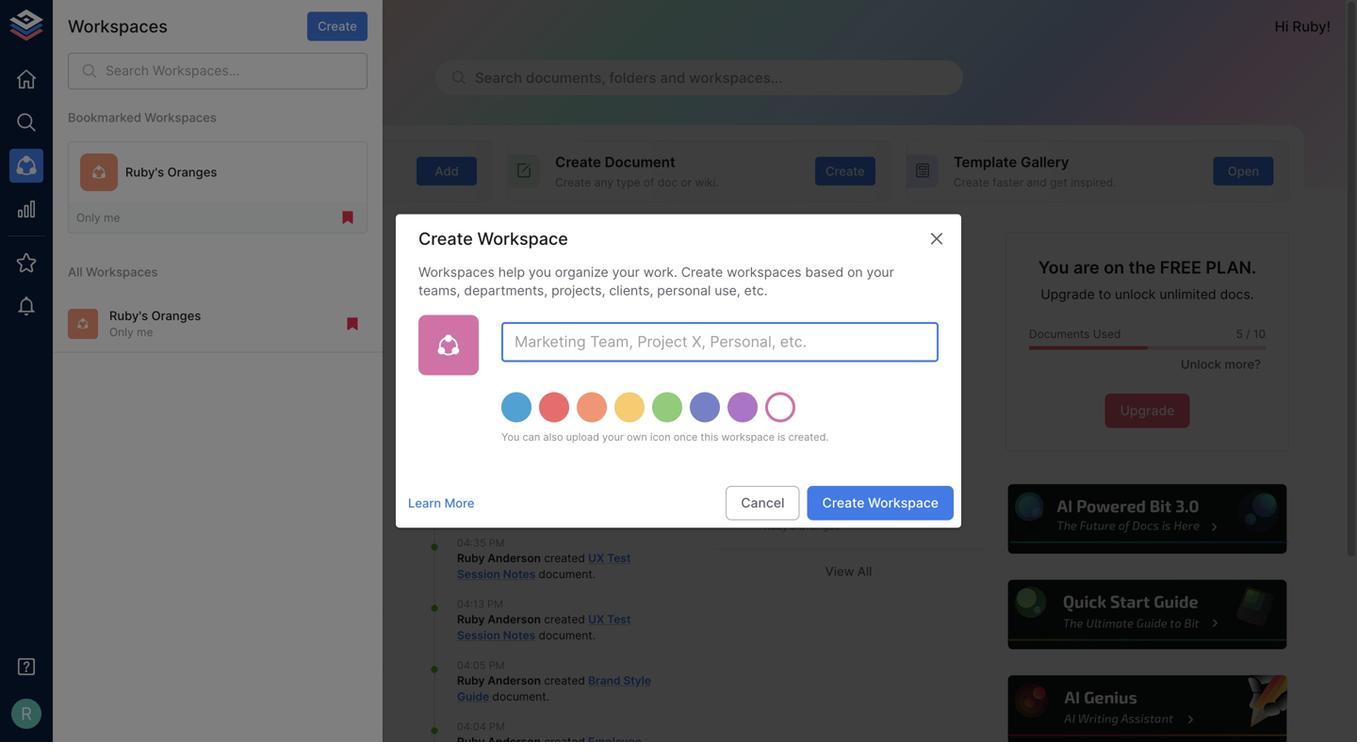 Task type: vqa. For each thing, say whether or not it's contained in the screenshot.


Task type: describe. For each thing, give the bounding box(es) containing it.
anderson for 04:05 pm
[[488, 675, 541, 688]]

can
[[523, 431, 540, 444]]

docs.
[[1220, 287, 1254, 303]]

upload
[[566, 431, 599, 444]]

and inside search documents, folders and workspaces... button
[[660, 69, 686, 86]]

folders
[[609, 69, 657, 86]]

Marketing Team, Project X, Personal, etc. text field
[[502, 323, 939, 363]]

projects,
[[552, 283, 606, 299]]

0 vertical spatial ux
[[764, 502, 781, 516]]

any
[[594, 176, 614, 189]]

04:35
[[457, 538, 486, 550]]

r button
[[6, 694, 47, 735]]

2 vertical spatial ruby's
[[764, 521, 796, 533]]

pm for 04:05 pm
[[489, 660, 505, 672]]

ruby anderson created for 04:35 pm
[[457, 552, 588, 566]]

you for are
[[1039, 257, 1070, 278]]

session for 04:35 pm
[[457, 568, 500, 582]]

or inside create document create any type of doc or wiki.
[[681, 176, 692, 189]]

anderson for 04:13 pm
[[488, 613, 541, 627]]

search documents, folders and workspaces...
[[475, 69, 783, 86]]

documents used
[[1029, 328, 1121, 341]]

notes for 04:13 pm
[[503, 629, 536, 643]]

workspace inside add workspace collaborate or make it private.
[[188, 154, 265, 171]]

view all
[[825, 565, 872, 579]]

0 horizontal spatial ruby's oranges
[[125, 165, 217, 180]]

work.
[[644, 264, 678, 280]]

learn
[[408, 496, 441, 511]]

doc
[[658, 176, 678, 189]]

document . for 04:35 pm
[[536, 568, 596, 582]]

ruby oranges
[[98, 18, 194, 35]]

ux test session notes link for 04:13 pm
[[457, 613, 631, 643]]

0 vertical spatial bookmarked
[[68, 110, 141, 125]]

make
[[236, 176, 265, 189]]

all workspaces
[[68, 265, 158, 280]]

0 vertical spatial create button
[[307, 12, 368, 41]]

type
[[617, 176, 641, 189]]

create inside create workspace button
[[823, 495, 865, 511]]

1 help image from the top
[[1006, 482, 1290, 557]]

document
[[605, 154, 676, 171]]

pm for 04:35 pm
[[489, 538, 505, 550]]

document . for 04:13 pm
[[536, 629, 596, 643]]

04:05
[[457, 660, 486, 672]]

0 vertical spatial test
[[784, 502, 809, 516]]

workspaces help you organize your work. create workspaces based on your teams, departments, projects, clients, personal use, etc.
[[419, 264, 894, 299]]

1 horizontal spatial bookmarked
[[141, 233, 233, 252]]

unlock more?
[[1181, 357, 1261, 372]]

guide
[[457, 690, 489, 704]]

add workspace collaborate or make it private.
[[157, 154, 318, 189]]

cancel button
[[726, 486, 800, 521]]

0 vertical spatial create workspace
[[419, 228, 568, 249]]

workspaces...
[[689, 69, 783, 86]]

the
[[1129, 257, 1156, 278]]

template gallery create faster and get inspired.
[[954, 154, 1117, 189]]

document . for 04:05 pm
[[489, 690, 550, 704]]

of
[[644, 176, 655, 189]]

0 horizontal spatial me
[[104, 211, 120, 225]]

!
[[1327, 18, 1331, 35]]

1 horizontal spatial ruby's oranges
[[764, 521, 840, 533]]

ruby's inside ruby's oranges only me
[[109, 309, 148, 323]]

also
[[543, 431, 563, 444]]

hi
[[1275, 18, 1289, 35]]

ruby anderson created for 04:13 pm
[[457, 613, 588, 627]]

oranges up view
[[799, 521, 840, 533]]

. for 04:05 pm
[[546, 690, 550, 704]]

faster
[[993, 176, 1024, 189]]

me inside ruby's oranges only me
[[137, 326, 153, 339]]

ruby for 04:05 pm
[[457, 675, 485, 688]]

create workspace button
[[807, 486, 954, 521]]

today
[[427, 498, 463, 512]]

hi ruby !
[[1275, 18, 1331, 35]]

upgrade inside you are on the free plan. upgrade to unlock unlimited docs.
[[1041, 287, 1095, 303]]

0 vertical spatial ruby's
[[125, 165, 164, 180]]

ux test session notes for 04:35 pm
[[457, 552, 631, 582]]

created for 04:13 pm
[[544, 613, 585, 627]]

test for 04:35 pm
[[607, 552, 631, 566]]

private.
[[278, 176, 318, 189]]

help
[[498, 264, 525, 280]]

document for 04:05 pm
[[493, 690, 546, 704]]

you can also upload your own icon once this workspace is created.
[[502, 431, 829, 444]]

04:05 pm
[[457, 660, 505, 672]]

more
[[445, 496, 475, 511]]

icon
[[650, 431, 671, 444]]

created for 04:35 pm
[[544, 552, 585, 566]]

unlock
[[1181, 357, 1222, 372]]

unlock
[[1115, 287, 1156, 303]]

session for 04:13 pm
[[457, 629, 500, 643]]

04:35 pm
[[457, 538, 505, 550]]

teams,
[[419, 283, 460, 299]]

create document create any type of doc or wiki.
[[555, 154, 719, 189]]

you
[[529, 264, 551, 280]]

ruby's oranges only me
[[109, 309, 201, 339]]

once
[[674, 431, 698, 444]]

04:13
[[457, 599, 485, 611]]

created for 04:05 pm
[[544, 675, 585, 688]]

view
[[825, 565, 854, 579]]

upgrade button
[[1105, 394, 1190, 429]]

view all button
[[715, 558, 983, 587]]

search documents, folders and workspaces... button
[[436, 60, 963, 95]]

1 horizontal spatial r
[[75, 18, 83, 34]]

personal
[[657, 283, 711, 299]]

04:04
[[457, 721, 486, 734]]

wiki.
[[695, 176, 719, 189]]

5 / 10
[[1236, 328, 1266, 341]]

is
[[778, 431, 786, 444]]

collaborate
[[157, 176, 219, 189]]

gallery
[[1021, 154, 1070, 171]]

0 vertical spatial ux test session notes
[[764, 502, 897, 516]]

use,
[[715, 283, 741, 299]]

it
[[268, 176, 275, 189]]

documents
[[1029, 328, 1090, 341]]

. for 04:13 pm
[[593, 629, 596, 643]]

free
[[1160, 257, 1202, 278]]

unlock more? button
[[1171, 350, 1266, 379]]

04:04 pm
[[457, 721, 505, 734]]

are
[[1074, 257, 1100, 278]]

add for add
[[435, 164, 459, 179]]

ux for 04:35 pm
[[588, 552, 605, 566]]

3 help image from the top
[[1006, 673, 1290, 743]]

inspired.
[[1071, 176, 1117, 189]]



Task type: locate. For each thing, give the bounding box(es) containing it.
workspace up view all
[[868, 495, 939, 511]]

unlimited
[[1160, 287, 1217, 303]]

1 horizontal spatial or
[[681, 176, 692, 189]]

0 horizontal spatial and
[[660, 69, 686, 86]]

pm
[[489, 538, 505, 550], [488, 599, 503, 611], [489, 660, 505, 672], [489, 721, 505, 734]]

create workspace up help
[[419, 228, 568, 249]]

oranges down all workspaces
[[151, 309, 201, 323]]

or right doc
[[681, 176, 692, 189]]

1 vertical spatial document .
[[536, 629, 596, 643]]

1 vertical spatial bookmarked workspaces
[[141, 233, 327, 252]]

help image
[[1006, 482, 1290, 557], [1006, 578, 1290, 653], [1006, 673, 1290, 743]]

0 horizontal spatial only
[[76, 211, 101, 225]]

ux test session notes down 04:35 pm
[[457, 552, 631, 582]]

0 vertical spatial ux test session notes link
[[457, 552, 631, 582]]

0 horizontal spatial upgrade
[[1041, 287, 1095, 303]]

0 vertical spatial remove bookmark image
[[339, 209, 356, 226]]

anderson down 04:05 pm
[[488, 675, 541, 688]]

pm for 04:04 pm
[[489, 721, 505, 734]]

this
[[701, 431, 719, 444]]

2 vertical spatial document
[[493, 690, 546, 704]]

upgrade down the unlock more? button
[[1121, 403, 1175, 419]]

0 vertical spatial session
[[813, 502, 859, 516]]

1 horizontal spatial you
[[1039, 257, 1070, 278]]

10
[[1254, 328, 1266, 341]]

2 vertical spatial anderson
[[488, 675, 541, 688]]

notes
[[862, 502, 897, 516], [503, 568, 536, 582], [503, 629, 536, 643]]

0 vertical spatial ruby's oranges
[[125, 165, 217, 180]]

1 vertical spatial anderson
[[488, 613, 541, 627]]

all down only me
[[68, 265, 83, 280]]

add
[[157, 154, 185, 171], [435, 164, 459, 179]]

or
[[222, 176, 233, 189], [681, 176, 692, 189]]

only inside ruby's oranges only me
[[109, 326, 134, 339]]

notes for 04:35 pm
[[503, 568, 536, 582]]

1 vertical spatial help image
[[1006, 578, 1290, 653]]

0 vertical spatial document
[[539, 568, 593, 582]]

1 horizontal spatial on
[[1104, 257, 1125, 278]]

your right based at the top of page
[[867, 264, 894, 280]]

0 vertical spatial .
[[593, 568, 596, 582]]

brand style guide link
[[457, 675, 651, 704]]

oranges
[[136, 18, 194, 35], [167, 165, 217, 180], [151, 309, 201, 323], [799, 521, 840, 533]]

1 vertical spatial and
[[1027, 176, 1047, 189]]

0 vertical spatial upgrade
[[1041, 287, 1095, 303]]

1 vertical spatial ruby's oranges
[[764, 521, 840, 533]]

bookmarked workspaces
[[68, 110, 217, 125], [141, 233, 327, 252]]

1 vertical spatial create workspace
[[823, 495, 939, 511]]

2 vertical spatial .
[[546, 690, 550, 704]]

0 vertical spatial document .
[[536, 568, 596, 582]]

you for can
[[502, 431, 520, 444]]

your for teams,
[[612, 264, 640, 280]]

learn more
[[408, 496, 475, 511]]

ruby anderson created for 04:05 pm
[[457, 675, 588, 688]]

all right view
[[858, 565, 872, 579]]

workspaces inside workspaces help you organize your work. create workspaces based on your teams, departments, projects, clients, personal use, etc.
[[419, 264, 495, 280]]

3 ruby anderson created from the top
[[457, 675, 588, 688]]

more?
[[1225, 357, 1261, 372]]

on
[[1104, 257, 1125, 278], [848, 264, 863, 280]]

on inside workspaces help you organize your work. create workspaces based on your teams, departments, projects, clients, personal use, etc.
[[848, 264, 863, 280]]

0 horizontal spatial workspace
[[188, 154, 265, 171]]

anderson
[[488, 552, 541, 566], [488, 613, 541, 627], [488, 675, 541, 688]]

session up 04:05 pm
[[457, 629, 500, 643]]

upgrade inside button
[[1121, 403, 1175, 419]]

0 vertical spatial all
[[68, 265, 83, 280]]

me up all workspaces
[[104, 211, 120, 225]]

pm right 04:35
[[489, 538, 505, 550]]

ux test session notes
[[764, 502, 897, 516], [457, 552, 631, 582], [457, 613, 631, 643]]

1 vertical spatial document
[[539, 629, 593, 643]]

you left are
[[1039, 257, 1070, 278]]

2 vertical spatial test
[[607, 613, 631, 627]]

2 vertical spatial ux
[[588, 613, 605, 627]]

create inside workspaces help you organize your work. create workspaces based on your teams, departments, projects, clients, personal use, etc.
[[681, 264, 723, 280]]

2 vertical spatial ux test session notes
[[457, 613, 631, 643]]

0 vertical spatial created
[[544, 552, 585, 566]]

r
[[75, 18, 83, 34], [21, 704, 32, 725]]

1 vertical spatial created
[[544, 613, 585, 627]]

1 vertical spatial ruby's
[[109, 309, 148, 323]]

ruby anderson created down 04:35 pm
[[457, 552, 588, 566]]

bookmarked workspaces up the collaborate
[[68, 110, 217, 125]]

me
[[104, 211, 120, 225], [137, 326, 153, 339]]

0 horizontal spatial add
[[157, 154, 185, 171]]

1 vertical spatial me
[[137, 326, 153, 339]]

0 vertical spatial anderson
[[488, 552, 541, 566]]

plan.
[[1206, 257, 1257, 278]]

1 created from the top
[[544, 552, 585, 566]]

workspace
[[722, 431, 775, 444]]

2 help image from the top
[[1006, 578, 1290, 653]]

anderson down 04:13 pm
[[488, 613, 541, 627]]

me down all workspaces
[[137, 326, 153, 339]]

0 vertical spatial ruby anderson created
[[457, 552, 588, 566]]

based
[[805, 264, 844, 280]]

oranges up "search workspaces..." text field
[[136, 18, 194, 35]]

to
[[1099, 287, 1112, 303]]

2 horizontal spatial workspace
[[868, 495, 939, 511]]

you are on the free plan. upgrade to unlock unlimited docs.
[[1039, 257, 1257, 303]]

1 vertical spatial session
[[457, 568, 500, 582]]

create
[[318, 19, 357, 34], [555, 154, 601, 171], [826, 164, 865, 179], [555, 176, 591, 189], [954, 176, 990, 189], [419, 228, 473, 249], [681, 264, 723, 280], [823, 495, 865, 511]]

1 or from the left
[[222, 176, 233, 189]]

ux test session notes link down 04:35 pm
[[457, 552, 631, 582]]

ruby anderson created down 04:05 pm
[[457, 675, 588, 688]]

0 vertical spatial only
[[76, 211, 101, 225]]

document
[[539, 568, 593, 582], [539, 629, 593, 643], [493, 690, 546, 704]]

1 vertical spatial ux
[[588, 552, 605, 566]]

1 vertical spatial ux test session notes link
[[457, 613, 631, 643]]

oranges inside ruby's oranges only me
[[151, 309, 201, 323]]

1 horizontal spatial me
[[137, 326, 153, 339]]

5
[[1236, 328, 1243, 341]]

r inside button
[[21, 704, 32, 725]]

search
[[475, 69, 522, 86]]

and
[[660, 69, 686, 86], [1027, 176, 1047, 189]]

template
[[954, 154, 1017, 171]]

open
[[1228, 164, 1260, 179]]

1 vertical spatial upgrade
[[1121, 403, 1175, 419]]

1 vertical spatial remove bookmark image
[[344, 316, 361, 333]]

pm for 04:13 pm
[[488, 599, 503, 611]]

remove bookmark image
[[339, 209, 356, 226], [344, 316, 361, 333]]

session up 04:13 pm
[[457, 568, 500, 582]]

pm right 04:05
[[489, 660, 505, 672]]

etc.
[[744, 283, 768, 299]]

pm right 04:04
[[489, 721, 505, 734]]

0 vertical spatial help image
[[1006, 482, 1290, 557]]

1 horizontal spatial all
[[858, 565, 872, 579]]

you inside you are on the free plan. upgrade to unlock unlimited docs.
[[1039, 257, 1070, 278]]

or left make
[[222, 176, 233, 189]]

1 vertical spatial all
[[858, 565, 872, 579]]

2 vertical spatial ruby anderson created
[[457, 675, 588, 688]]

ux test session notes link for 04:35 pm
[[457, 552, 631, 582]]

you
[[1039, 257, 1070, 278], [502, 431, 520, 444]]

document for 04:35 pm
[[539, 568, 593, 582]]

ruby's oranges left make
[[125, 165, 217, 180]]

get
[[1050, 176, 1068, 189]]

only up all workspaces
[[76, 211, 101, 225]]

3 anderson from the top
[[488, 675, 541, 688]]

ux test session notes for 04:13 pm
[[457, 613, 631, 643]]

2 or from the left
[[681, 176, 692, 189]]

1 ux test session notes link from the top
[[457, 552, 631, 582]]

2 vertical spatial notes
[[503, 629, 536, 643]]

departments,
[[464, 283, 548, 299]]

open button
[[1214, 157, 1274, 186]]

workspace up make
[[188, 154, 265, 171]]

on inside you are on the free plan. upgrade to unlock unlimited docs.
[[1104, 257, 1125, 278]]

create workspace
[[419, 228, 568, 249], [823, 495, 939, 511]]

workspace inside button
[[868, 495, 939, 511]]

. for 04:35 pm
[[593, 568, 596, 582]]

0 vertical spatial and
[[660, 69, 686, 86]]

on right are
[[1104, 257, 1125, 278]]

1 vertical spatial r
[[21, 704, 32, 725]]

1 vertical spatial ux test session notes
[[457, 552, 631, 582]]

1 anderson from the top
[[488, 552, 541, 566]]

notes down 04:35 pm
[[503, 568, 536, 582]]

workspaces
[[68, 16, 168, 37], [145, 110, 217, 125], [237, 233, 327, 252], [419, 264, 495, 280], [86, 265, 158, 280]]

ruby for 04:13 pm
[[457, 613, 485, 627]]

create workspace inside create workspace button
[[823, 495, 939, 511]]

or inside add workspace collaborate or make it private.
[[222, 176, 233, 189]]

test
[[784, 502, 809, 516], [607, 552, 631, 566], [607, 613, 631, 627]]

1 vertical spatial only
[[109, 326, 134, 339]]

0 horizontal spatial create button
[[307, 12, 368, 41]]

1 vertical spatial test
[[607, 552, 631, 566]]

0 horizontal spatial or
[[222, 176, 233, 189]]

notes up view all
[[862, 502, 897, 516]]

1 vertical spatial you
[[502, 431, 520, 444]]

0 horizontal spatial bookmarked
[[68, 110, 141, 125]]

all
[[68, 265, 83, 280], [858, 565, 872, 579]]

1 horizontal spatial add
[[435, 164, 459, 179]]

ux test session notes up brand style guide
[[457, 613, 631, 643]]

0 vertical spatial bookmarked workspaces
[[68, 110, 217, 125]]

1 horizontal spatial only
[[109, 326, 134, 339]]

you inside "create workspace" dialog
[[502, 431, 520, 444]]

test for 04:13 pm
[[607, 613, 631, 627]]

your for created.
[[602, 431, 624, 444]]

0 horizontal spatial you
[[502, 431, 520, 444]]

created
[[544, 552, 585, 566], [544, 613, 585, 627], [544, 675, 585, 688]]

clients,
[[609, 283, 654, 299]]

learn more button
[[403, 489, 479, 518]]

style
[[624, 675, 651, 688]]

1 horizontal spatial and
[[1027, 176, 1047, 189]]

1 horizontal spatial create button
[[815, 157, 876, 186]]

bookmarked workspaces down make
[[141, 233, 327, 252]]

2 ruby anderson created from the top
[[457, 613, 588, 627]]

ruby's oranges down the cancel
[[764, 521, 840, 533]]

own
[[627, 431, 647, 444]]

organize
[[555, 264, 609, 280]]

2 vertical spatial session
[[457, 629, 500, 643]]

2 vertical spatial created
[[544, 675, 585, 688]]

used
[[1093, 328, 1121, 341]]

Search Workspaces... text field
[[106, 53, 368, 90]]

upgrade
[[1041, 287, 1095, 303], [1121, 403, 1175, 419]]

ruby's oranges
[[125, 165, 217, 180], [764, 521, 840, 533]]

anderson for 04:35 pm
[[488, 552, 541, 566]]

all inside button
[[858, 565, 872, 579]]

pm right 04:13
[[488, 599, 503, 611]]

you left can
[[502, 431, 520, 444]]

ruby for 04:35 pm
[[457, 552, 485, 566]]

0 vertical spatial you
[[1039, 257, 1070, 278]]

add button
[[417, 157, 477, 186]]

your up clients,
[[612, 264, 640, 280]]

1 horizontal spatial create workspace
[[823, 495, 939, 511]]

bookmarked
[[68, 110, 141, 125], [141, 233, 233, 252]]

create workspace dialog
[[396, 214, 962, 528]]

0 horizontal spatial all
[[68, 265, 83, 280]]

2 vertical spatial document .
[[489, 690, 550, 704]]

add inside add workspace collaborate or make it private.
[[157, 154, 185, 171]]

workspaces
[[727, 264, 802, 280]]

1 vertical spatial ruby anderson created
[[457, 613, 588, 627]]

notes up 04:05 pm
[[503, 629, 536, 643]]

add inside button
[[435, 164, 459, 179]]

cancel
[[741, 495, 785, 511]]

your
[[612, 264, 640, 280], [867, 264, 894, 280], [602, 431, 624, 444]]

1 vertical spatial .
[[593, 629, 596, 643]]

workspace up help
[[478, 228, 568, 249]]

1 vertical spatial create button
[[815, 157, 876, 186]]

only me
[[76, 211, 120, 225]]

2 vertical spatial help image
[[1006, 673, 1290, 743]]

and down gallery
[[1027, 176, 1047, 189]]

2 created from the top
[[544, 613, 585, 627]]

ux test session notes up view
[[764, 502, 897, 516]]

2 vertical spatial workspace
[[868, 495, 939, 511]]

ux test session notes link
[[457, 552, 631, 582], [457, 613, 631, 643]]

and right folders
[[660, 69, 686, 86]]

create inside template gallery create faster and get inspired.
[[954, 176, 990, 189]]

and inside template gallery create faster and get inspired.
[[1027, 176, 1047, 189]]

04:13 pm
[[457, 599, 503, 611]]

2 ux test session notes link from the top
[[457, 613, 631, 643]]

0 horizontal spatial r
[[21, 704, 32, 725]]

0 horizontal spatial on
[[848, 264, 863, 280]]

1 horizontal spatial upgrade
[[1121, 403, 1175, 419]]

created.
[[789, 431, 829, 444]]

session up view
[[813, 502, 859, 516]]

oranges left make
[[167, 165, 217, 180]]

ruby anderson created down 04:13 pm
[[457, 613, 588, 627]]

1 vertical spatial bookmarked
[[141, 233, 233, 252]]

1 ruby anderson created from the top
[[457, 552, 588, 566]]

brand style guide
[[457, 675, 651, 704]]

on right based at the top of page
[[848, 264, 863, 280]]

document for 04:13 pm
[[539, 629, 593, 643]]

1 vertical spatial workspace
[[478, 228, 568, 249]]

anderson down 04:35 pm
[[488, 552, 541, 566]]

create workspace up view all
[[823, 495, 939, 511]]

2 anderson from the top
[[488, 613, 541, 627]]

0 horizontal spatial create workspace
[[419, 228, 568, 249]]

your left own
[[602, 431, 624, 444]]

/
[[1247, 328, 1251, 341]]

0 vertical spatial notes
[[862, 502, 897, 516]]

0 vertical spatial workspace
[[188, 154, 265, 171]]

ux test session notes link up brand style guide
[[457, 613, 631, 643]]

0 vertical spatial r
[[75, 18, 83, 34]]

3 created from the top
[[544, 675, 585, 688]]

1 horizontal spatial workspace
[[478, 228, 568, 249]]

add for add workspace collaborate or make it private.
[[157, 154, 185, 171]]

only down all workspaces
[[109, 326, 134, 339]]

ux for 04:13 pm
[[588, 613, 605, 627]]

upgrade down are
[[1041, 287, 1095, 303]]

1 vertical spatial notes
[[503, 568, 536, 582]]



